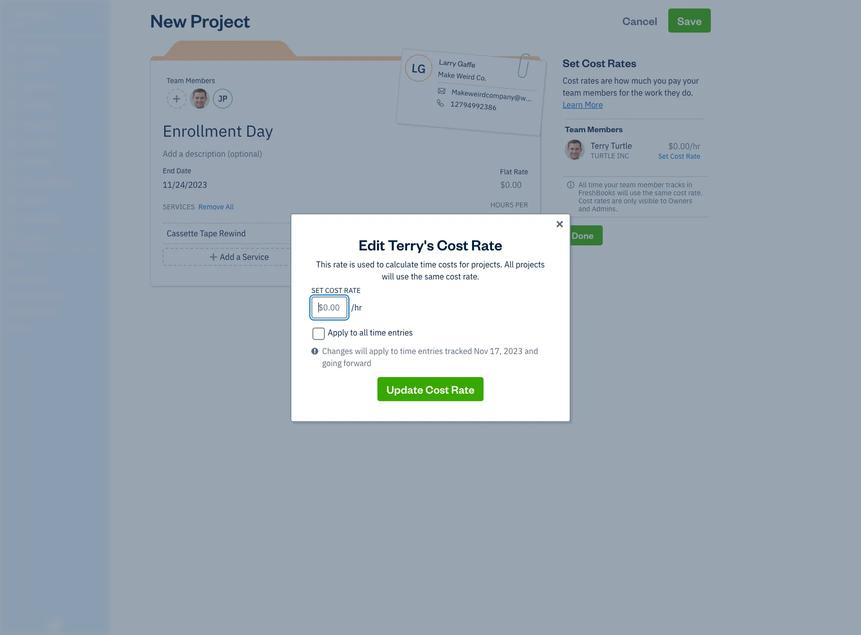Task type: locate. For each thing, give the bounding box(es) containing it.
entries left tracked
[[418, 346, 443, 356]]

will up the forward
[[355, 346, 368, 356]]

turtle inc owner
[[8, 9, 53, 28]]

set cost rate
[[312, 286, 361, 295]]

rates up members
[[581, 76, 600, 86]]

in
[[687, 180, 693, 189]]

done button
[[563, 225, 603, 245]]

1 vertical spatial team
[[620, 180, 636, 189]]

Amount (USD) text field
[[500, 180, 523, 190], [312, 296, 348, 318]]

1 horizontal spatial set
[[659, 152, 669, 161]]

1 horizontal spatial use
[[630, 188, 641, 197]]

for
[[620, 88, 630, 98], [460, 259, 470, 269]]

/hr up set cost rate button
[[690, 141, 701, 151]]

2 vertical spatial the
[[411, 271, 423, 281]]

use
[[630, 188, 641, 197], [396, 271, 409, 281]]

17,
[[490, 346, 502, 356]]

date
[[177, 166, 191, 175]]

to inside all time your team member tracks in freshbooks will use the same cost rate. cost rates are only visible to owners and admins.
[[661, 196, 667, 205]]

to right apply
[[391, 346, 398, 356]]

the inside cost rates are how much you pay your team members for the work they do. learn more
[[632, 88, 643, 98]]

visible
[[639, 196, 659, 205]]

project image
[[7, 158, 19, 168]]

rate.
[[689, 188, 703, 197], [463, 271, 480, 281]]

flat
[[500, 167, 513, 176]]

to left all
[[351, 327, 358, 337]]

1 vertical spatial turtle
[[591, 151, 616, 160]]

team members
[[167, 76, 215, 85], [565, 124, 623, 134]]

1 vertical spatial entries
[[418, 346, 443, 356]]

team up add team member image
[[167, 76, 184, 85]]

use inside all time your team member tracks in freshbooks will use the same cost rate. cost rates are only visible to owners and admins.
[[630, 188, 641, 197]]

0 vertical spatial cost
[[674, 188, 687, 197]]

for inside cost rates are how much you pay your team members for the work they do. learn more
[[620, 88, 630, 98]]

0 vertical spatial rate.
[[689, 188, 703, 197]]

tape
[[200, 228, 217, 239]]

add a service
[[220, 252, 269, 262]]

0 horizontal spatial amount (usd) text field
[[312, 296, 348, 318]]

member
[[638, 180, 665, 189]]

cost left the rates
[[582, 56, 606, 70]]

timer image
[[7, 177, 19, 187]]

0 vertical spatial team
[[563, 88, 582, 98]]

0 vertical spatial the
[[632, 88, 643, 98]]

1 vertical spatial /hr
[[352, 302, 362, 312]]

set inside '$0.00 /hr set cost rate'
[[659, 152, 669, 161]]

rates inside cost rates are how much you pay your team members for the work they do. learn more
[[581, 76, 600, 86]]

rates
[[581, 76, 600, 86], [595, 196, 611, 205]]

0 vertical spatial are
[[601, 76, 613, 86]]

0 vertical spatial same
[[655, 188, 672, 197]]

1 vertical spatial same
[[425, 271, 444, 281]]

2 vertical spatial all
[[505, 259, 514, 269]]

going
[[322, 358, 342, 368]]

1 horizontal spatial inc
[[618, 151, 630, 160]]

items and services image
[[8, 292, 107, 300]]

all
[[579, 180, 587, 189], [226, 202, 234, 211], [505, 259, 514, 269]]

time right all
[[370, 327, 386, 337]]

entries inside changes will apply to time entries tracked nov 17, 2023 and going forward
[[418, 346, 443, 356]]

rates left 'only'
[[595, 196, 611, 205]]

cancel
[[623, 14, 658, 28]]

your up admins.
[[605, 180, 619, 189]]

hours per service
[[491, 200, 529, 221]]

1 horizontal spatial same
[[655, 188, 672, 197]]

1 horizontal spatial members
[[588, 124, 623, 134]]

to inside this rate is used to calculate time costs for projects. all projects will use the same cost rate.
[[377, 259, 384, 269]]

0 vertical spatial inc
[[39, 9, 53, 19]]

0 horizontal spatial entries
[[388, 327, 413, 337]]

0 horizontal spatial your
[[605, 180, 619, 189]]

time inside all time your team member tracks in freshbooks will use the same cost rate. cost rates are only visible to owners and admins.
[[589, 180, 603, 189]]

will up admins.
[[618, 188, 629, 197]]

expense image
[[7, 139, 19, 149]]

save
[[678, 14, 703, 28]]

rate
[[687, 152, 701, 161], [514, 167, 529, 176], [472, 235, 503, 254], [452, 382, 475, 396]]

1 vertical spatial inc
[[618, 151, 630, 160]]

0 vertical spatial and
[[579, 204, 591, 213]]

cost
[[582, 56, 606, 70], [563, 76, 579, 86], [671, 152, 685, 161], [579, 196, 593, 205], [437, 235, 469, 254], [426, 382, 449, 396]]

your
[[684, 76, 700, 86], [605, 180, 619, 189]]

and down freshbooks
[[579, 204, 591, 213]]

estimate image
[[7, 82, 19, 92]]

0 horizontal spatial cost
[[446, 271, 461, 281]]

1 horizontal spatial team
[[565, 124, 586, 134]]

0 horizontal spatial and
[[525, 346, 539, 356]]

team members up terry
[[565, 124, 623, 134]]

1 vertical spatial members
[[588, 124, 623, 134]]

set
[[563, 56, 580, 70], [659, 152, 669, 161]]

members
[[186, 76, 215, 85], [588, 124, 623, 134]]

to inside changes will apply to time entries tracked nov 17, 2023 and going forward
[[391, 346, 398, 356]]

2 vertical spatial will
[[355, 346, 368, 356]]

set up learn
[[563, 56, 580, 70]]

time
[[589, 180, 603, 189], [421, 259, 437, 269], [370, 327, 386, 337], [400, 346, 417, 356]]

0 vertical spatial will
[[618, 188, 629, 197]]

00m
[[512, 250, 529, 260]]

team up learn
[[563, 88, 582, 98]]

cost up the 'done'
[[579, 196, 593, 205]]

project
[[191, 9, 250, 32]]

amount (usd) text field for cost
[[312, 296, 348, 318]]

1 vertical spatial rates
[[595, 196, 611, 205]]

apply
[[370, 346, 389, 356]]

hours
[[491, 200, 514, 209]]

0 vertical spatial members
[[186, 76, 215, 85]]

same inside all time your team member tracks in freshbooks will use the same cost rate. cost rates are only visible to owners and admins.
[[655, 188, 672, 197]]

0 horizontal spatial inc
[[39, 9, 53, 19]]

/hr inside '$0.00 /hr set cost rate'
[[690, 141, 701, 151]]

more
[[585, 100, 604, 110]]

terry
[[591, 141, 610, 151]]

update cost rate
[[387, 382, 475, 396]]

to right used
[[377, 259, 384, 269]]

will inside this rate is used to calculate time costs for projects. all projects will use the same cost rate.
[[382, 271, 395, 281]]

1 horizontal spatial rate.
[[689, 188, 703, 197]]

amount (usd) text field inside the edit terry's cost rate dialog
[[312, 296, 348, 318]]

1 vertical spatial set
[[659, 152, 669, 161]]

1 vertical spatial and
[[525, 346, 539, 356]]

will inside changes will apply to time entries tracked nov 17, 2023 and going forward
[[355, 346, 368, 356]]

rate. right tracks
[[689, 188, 703, 197]]

turtle inside terry turtle turtle inc
[[591, 151, 616, 160]]

time right info image
[[589, 180, 603, 189]]

turtle down terry
[[591, 151, 616, 160]]

inc
[[39, 9, 53, 19], [618, 151, 630, 160]]

rate. down "projects."
[[463, 271, 480, 281]]

all right remove
[[226, 202, 234, 211]]

0 vertical spatial turtle
[[8, 9, 37, 19]]

edit
[[359, 235, 385, 254]]

1 horizontal spatial amount (usd) text field
[[500, 180, 523, 190]]

1 horizontal spatial /hr
[[690, 141, 701, 151]]

0 vertical spatial amount (usd) text field
[[500, 180, 523, 190]]

tracks
[[666, 180, 686, 189]]

0 vertical spatial for
[[620, 88, 630, 98]]

1 horizontal spatial all
[[505, 259, 514, 269]]

your up "do."
[[684, 76, 700, 86]]

1 vertical spatial amount (usd) text field
[[312, 296, 348, 318]]

set down $0.00 at the top
[[659, 152, 669, 161]]

your inside all time your team member tracks in freshbooks will use the same cost rate. cost rates are only visible to owners and admins.
[[605, 180, 619, 189]]

1 horizontal spatial turtle
[[591, 151, 616, 160]]

0 horizontal spatial rate.
[[463, 271, 480, 281]]

terry turtle turtle inc
[[591, 141, 633, 160]]

only
[[624, 196, 637, 205]]

the right 'only'
[[643, 188, 653, 197]]

1 vertical spatial your
[[605, 180, 619, 189]]

set cost rates
[[563, 56, 637, 70]]

0 horizontal spatial for
[[460, 259, 470, 269]]

all right info image
[[579, 180, 587, 189]]

0 horizontal spatial turtle
[[8, 9, 37, 19]]

team members up add team member image
[[167, 76, 215, 85]]

rate down $0.00 at the top
[[687, 152, 701, 161]]

turtle
[[8, 9, 37, 19], [591, 151, 616, 160]]

are up members
[[601, 76, 613, 86]]

0 vertical spatial use
[[630, 188, 641, 197]]

to
[[661, 196, 667, 205], [377, 259, 384, 269], [351, 327, 358, 337], [391, 346, 398, 356]]

entries up apply
[[388, 327, 413, 337]]

cost
[[674, 188, 687, 197], [446, 271, 461, 281]]

your inside cost rates are how much you pay your team members for the work they do. learn more
[[684, 76, 700, 86]]

0 horizontal spatial all
[[226, 202, 234, 211]]

0 vertical spatial your
[[684, 76, 700, 86]]

amount (usd) text field down "flat rate"
[[500, 180, 523, 190]]

team
[[167, 76, 184, 85], [565, 124, 586, 134]]

0 horizontal spatial team
[[563, 88, 582, 98]]

time right apply
[[400, 346, 417, 356]]

0 vertical spatial set
[[563, 56, 580, 70]]

for right costs
[[460, 259, 470, 269]]

Project Description text field
[[163, 148, 438, 160]]

cassette tape rewind
[[167, 228, 246, 239]]

1 vertical spatial rate.
[[463, 271, 480, 281]]

1 vertical spatial will
[[382, 271, 395, 281]]

amount (usd) text field down cost
[[312, 296, 348, 318]]

/hr down rate
[[352, 302, 362, 312]]

0 vertical spatial rates
[[581, 76, 600, 86]]

cost inside button
[[426, 382, 449, 396]]

1 horizontal spatial will
[[382, 271, 395, 281]]

will inside all time your team member tracks in freshbooks will use the same cost rate. cost rates are only visible to owners and admins.
[[618, 188, 629, 197]]

0 horizontal spatial team
[[167, 76, 184, 85]]

0 horizontal spatial same
[[425, 271, 444, 281]]

time left costs
[[421, 259, 437, 269]]

invoice image
[[7, 101, 19, 111]]

0 vertical spatial all
[[579, 180, 587, 189]]

0 horizontal spatial /hr
[[352, 302, 362, 312]]

cost up costs
[[437, 235, 469, 254]]

0 vertical spatial team
[[167, 76, 184, 85]]

cancel button
[[614, 9, 667, 33]]

0 vertical spatial /hr
[[690, 141, 701, 151]]

Project Name text field
[[163, 121, 438, 141]]

1 horizontal spatial team members
[[565, 124, 623, 134]]

rewind
[[219, 228, 246, 239]]

cost down costs
[[446, 271, 461, 281]]

will down calculate
[[382, 271, 395, 281]]

team down learn
[[565, 124, 586, 134]]

cost right update
[[426, 382, 449, 396]]

end
[[163, 166, 175, 175]]

cost inside cost rates are how much you pay your team members for the work they do. learn more
[[563, 76, 579, 86]]

all left projects on the right
[[505, 259, 514, 269]]

1 vertical spatial cost
[[446, 271, 461, 281]]

1 horizontal spatial your
[[684, 76, 700, 86]]

to right visible
[[661, 196, 667, 205]]

rate down tracked
[[452, 382, 475, 396]]

1 horizontal spatial team
[[620, 180, 636, 189]]

new project
[[150, 9, 250, 32]]

cost left in
[[674, 188, 687, 197]]

are left 'only'
[[612, 196, 623, 205]]

1 horizontal spatial and
[[579, 204, 591, 213]]

main element
[[0, 0, 135, 635]]

0 horizontal spatial members
[[186, 76, 215, 85]]

freshbooks
[[579, 188, 616, 197]]

1 vertical spatial team members
[[565, 124, 623, 134]]

1 horizontal spatial for
[[620, 88, 630, 98]]

the inside this rate is used to calculate time costs for projects. all projects will use the same cost rate.
[[411, 271, 423, 281]]

2 horizontal spatial all
[[579, 180, 587, 189]]

cost down $0.00 at the top
[[671, 152, 685, 161]]

cost rates are how much you pay your team members for the work they do. learn more
[[563, 76, 700, 110]]

0 vertical spatial team members
[[167, 76, 215, 85]]

flat rate
[[500, 167, 529, 176]]

team
[[563, 88, 582, 98], [620, 180, 636, 189]]

2023
[[504, 346, 523, 356]]

cost up learn
[[563, 76, 579, 86]]

1 vertical spatial for
[[460, 259, 470, 269]]

update
[[387, 382, 424, 396]]

the inside all time your team member tracks in freshbooks will use the same cost rate. cost rates are only visible to owners and admins.
[[643, 188, 653, 197]]

projects.
[[472, 259, 503, 269]]

services
[[163, 202, 195, 211]]

1 vertical spatial team
[[565, 124, 586, 134]]

rates inside all time your team member tracks in freshbooks will use the same cost rate. cost rates are only visible to owners and admins.
[[595, 196, 611, 205]]

turtle up owner
[[8, 9, 37, 19]]

are
[[601, 76, 613, 86], [612, 196, 623, 205]]

1 horizontal spatial cost
[[674, 188, 687, 197]]

dashboard image
[[7, 44, 19, 54]]

team members image
[[8, 276, 107, 284]]

total
[[455, 250, 473, 260]]

0 horizontal spatial use
[[396, 271, 409, 281]]

all inside this rate is used to calculate time costs for projects. all projects will use the same cost rate.
[[505, 259, 514, 269]]

2 horizontal spatial will
[[618, 188, 629, 197]]

the down much
[[632, 88, 643, 98]]

rate inside '$0.00 /hr set cost rate'
[[687, 152, 701, 161]]

the
[[632, 88, 643, 98], [643, 188, 653, 197], [411, 271, 423, 281]]

they
[[665, 88, 681, 98]]

the down calculate
[[411, 271, 423, 281]]

0 horizontal spatial will
[[355, 346, 368, 356]]

time inside changes will apply to time entries tracked nov 17, 2023 and going forward
[[400, 346, 417, 356]]

for down 'how'
[[620, 88, 630, 98]]

service
[[501, 212, 529, 221]]

/hr inside the edit terry's cost rate dialog
[[352, 302, 362, 312]]

money image
[[7, 196, 19, 206]]

tracked
[[445, 346, 473, 356]]

remove all button
[[197, 199, 234, 213]]

team up 'only'
[[620, 180, 636, 189]]

rate
[[333, 259, 348, 269]]

1 vertical spatial use
[[396, 271, 409, 281]]

1 horizontal spatial entries
[[418, 346, 443, 356]]

1 vertical spatial the
[[643, 188, 653, 197]]

1 vertical spatial are
[[612, 196, 623, 205]]

and right 2023
[[525, 346, 539, 356]]

cost inside all time your team member tracks in freshbooks will use the same cost rate. cost rates are only visible to owners and admins.
[[674, 188, 687, 197]]



Task type: describe. For each thing, give the bounding box(es) containing it.
bank connections image
[[8, 308, 107, 316]]

pay
[[669, 76, 682, 86]]

this rate is used to calculate time costs for projects. all projects will use the same cost rate.
[[316, 259, 545, 281]]

info image
[[567, 181, 575, 189]]

chart image
[[7, 215, 19, 225]]

changes will apply to time entries tracked nov 17, 2023 and going forward
[[322, 346, 539, 368]]

set cost rate button
[[659, 152, 701, 161]]

inc inside terry turtle turtle inc
[[618, 151, 630, 160]]

how
[[615, 76, 630, 86]]

add a service button
[[163, 248, 315, 266]]

services remove all
[[163, 202, 234, 211]]

0 horizontal spatial set
[[563, 56, 580, 70]]

add
[[220, 252, 235, 262]]

do.
[[683, 88, 694, 98]]

new
[[150, 9, 187, 32]]

apps image
[[8, 260, 107, 268]]

settings image
[[8, 324, 107, 332]]

much
[[632, 76, 652, 86]]

turtle
[[611, 141, 633, 151]]

0h
[[501, 250, 510, 260]]

learn more link
[[563, 100, 604, 110]]

turtle inside turtle inc owner
[[8, 9, 37, 19]]

rate. inside all time your team member tracks in freshbooks will use the same cost rate. cost rates are only visible to owners and admins.
[[689, 188, 703, 197]]

nov
[[474, 346, 488, 356]]

exclamationcircle image
[[312, 345, 319, 357]]

set
[[312, 286, 324, 295]]

apply
[[328, 327, 349, 337]]

client image
[[7, 63, 19, 73]]

hours:
[[475, 250, 499, 260]]

all
[[360, 327, 368, 337]]

rate
[[344, 286, 361, 295]]

save button
[[669, 9, 712, 33]]

close image
[[555, 218, 565, 230]]

rate right flat
[[514, 167, 529, 176]]

admins.
[[592, 204, 618, 213]]

for inside this rate is used to calculate time costs for projects. all projects will use the same cost rate.
[[460, 259, 470, 269]]

changes
[[322, 346, 353, 356]]

rate. inside this rate is used to calculate time costs for projects. all projects will use the same cost rate.
[[463, 271, 480, 281]]

use inside this rate is used to calculate time costs for projects. all projects will use the same cost rate.
[[396, 271, 409, 281]]

work
[[645, 88, 663, 98]]

done
[[572, 229, 594, 241]]

jp
[[218, 94, 228, 104]]

service
[[243, 252, 269, 262]]

freshbooks image
[[47, 619, 63, 631]]

total hours: 0h 00m
[[455, 250, 529, 260]]

and inside changes will apply to time entries tracked nov 17, 2023 and going forward
[[525, 346, 539, 356]]

used
[[357, 259, 375, 269]]

report image
[[7, 234, 19, 244]]

learn
[[563, 100, 583, 110]]

remove
[[199, 202, 224, 211]]

inc inside turtle inc owner
[[39, 9, 53, 19]]

amount (usd) text field for rate
[[500, 180, 523, 190]]

edit terry's cost rate dialog
[[0, 201, 862, 434]]

forward
[[344, 358, 372, 368]]

owner
[[8, 20, 26, 28]]

calculate
[[386, 259, 419, 269]]

same inside this rate is used to calculate time costs for projects. all projects will use the same cost rate.
[[425, 271, 444, 281]]

and inside all time your team member tracks in freshbooks will use the same cost rate. cost rates are only visible to owners and admins.
[[579, 204, 591, 213]]

cost inside '$0.00 /hr set cost rate'
[[671, 152, 685, 161]]

owners
[[669, 196, 693, 205]]

rates
[[608, 56, 637, 70]]

rate up "projects."
[[472, 235, 503, 254]]

all time your team member tracks in freshbooks will use the same cost rate. cost rates are only visible to owners and admins.
[[579, 180, 703, 213]]

rate inside button
[[452, 382, 475, 396]]

you
[[654, 76, 667, 86]]

per
[[516, 200, 529, 209]]

is
[[350, 259, 356, 269]]

end date
[[163, 166, 191, 175]]

cost inside all time your team member tracks in freshbooks will use the same cost rate. cost rates are only visible to owners and admins.
[[579, 196, 593, 205]]

a
[[236, 252, 241, 262]]

terry's
[[388, 235, 434, 254]]

team inside cost rates are how much you pay your team members for the work they do. learn more
[[563, 88, 582, 98]]

costs
[[439, 259, 458, 269]]

0 horizontal spatial team members
[[167, 76, 215, 85]]

all inside all time your team member tracks in freshbooks will use the same cost rate. cost rates are only visible to owners and admins.
[[579, 180, 587, 189]]

$0.00 /hr set cost rate
[[659, 141, 701, 161]]

cassette
[[167, 228, 198, 239]]

End date in  format text field
[[163, 180, 346, 190]]

payment image
[[7, 120, 19, 130]]

cost inside this rate is used to calculate time costs for projects. all projects will use the same cost rate.
[[446, 271, 461, 281]]

this
[[316, 259, 332, 269]]

plus image
[[209, 251, 218, 263]]

1 vertical spatial all
[[226, 202, 234, 211]]

update cost rate button
[[378, 377, 484, 401]]

$0.00
[[669, 141, 690, 151]]

are inside cost rates are how much you pay your team members for the work they do. learn more
[[601, 76, 613, 86]]

0 vertical spatial entries
[[388, 327, 413, 337]]

cost
[[325, 286, 343, 295]]

projects
[[516, 259, 545, 269]]

members
[[584, 88, 618, 98]]

edit terry's cost rate
[[359, 235, 503, 254]]

apply to all time entries
[[328, 327, 413, 337]]

time inside this rate is used to calculate time costs for projects. all projects will use the same cost rate.
[[421, 259, 437, 269]]

add team member image
[[172, 93, 181, 105]]

team inside all time your team member tracks in freshbooks will use the same cost rate. cost rates are only visible to owners and admins.
[[620, 180, 636, 189]]

are inside all time your team member tracks in freshbooks will use the same cost rate. cost rates are only visible to owners and admins.
[[612, 196, 623, 205]]



Task type: vqa. For each thing, say whether or not it's contained in the screenshot.
Payable
no



